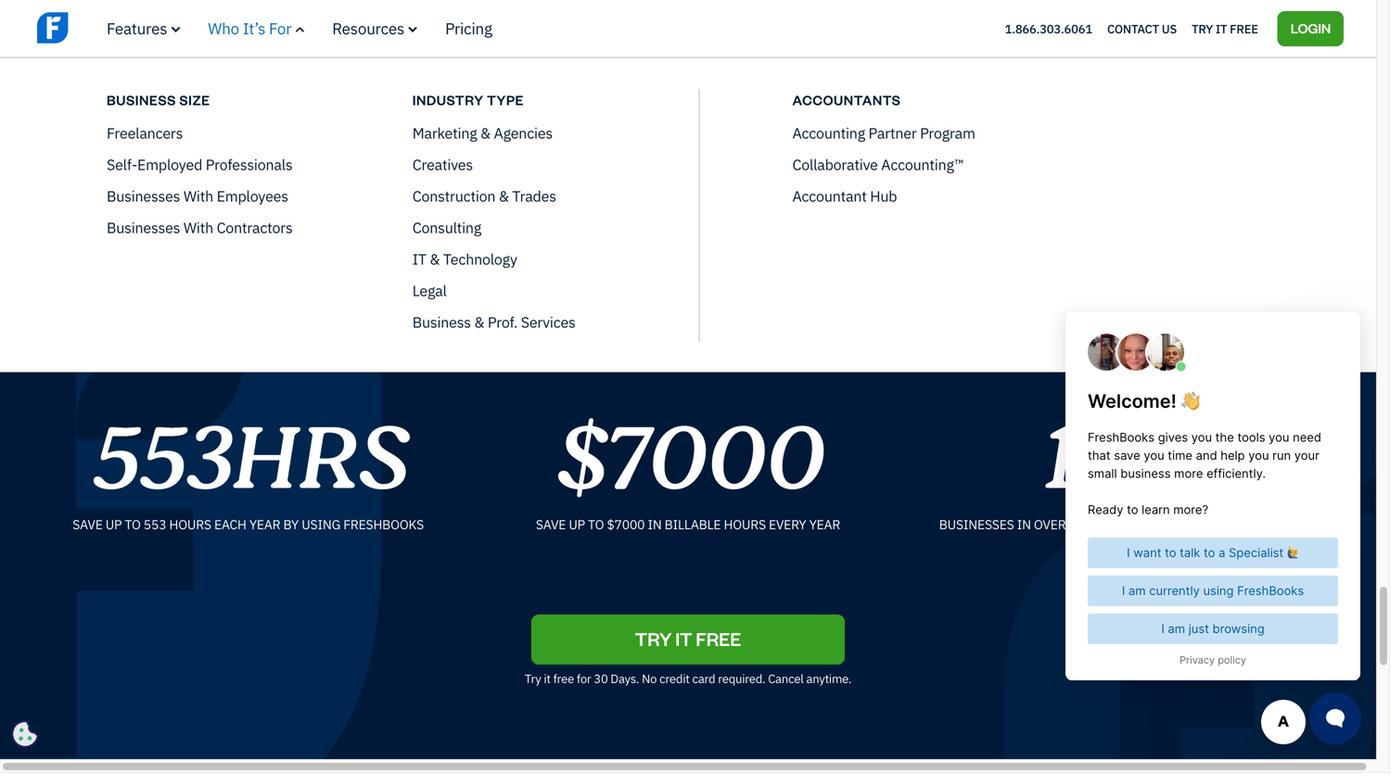 Task type: vqa. For each thing, say whether or not it's contained in the screenshot.
Marketing & Agencies link
yes



Task type: describe. For each thing, give the bounding box(es) containing it.
30
[[594, 671, 608, 687]]

have
[[1168, 516, 1199, 533]]

creatives link
[[413, 155, 473, 174]]

up for $
[[569, 516, 585, 533]]

try for try it free
[[1192, 21, 1214, 36]]

hrs
[[229, 395, 407, 525]]

type
[[487, 91, 524, 109]]

on
[[467, 88, 484, 108]]

how
[[224, 88, 256, 108]]

customers?
[[479, 22, 559, 43]]

7000
[[603, 395, 823, 525]]

free
[[554, 671, 574, 687]]

who
[[208, 18, 239, 39]]

freelancers link
[[107, 123, 183, 143]]

businesses for businesses with employees
[[107, 187, 180, 206]]

program
[[921, 123, 976, 143]]

cookie consent banner dialog
[[14, 532, 292, 746]]

it & technology
[[413, 250, 518, 269]]

support
[[384, 22, 437, 43]]

features link
[[107, 18, 180, 39]]

features
[[107, 18, 167, 39]]

construction & trades
[[413, 187, 557, 206]]

does freshbooks offer support to its customers?
[[224, 22, 559, 43]]

credit
[[660, 671, 690, 687]]

contact us link
[[1108, 16, 1178, 41]]

freshbooks inside 160+ businesses in over 160 countries have used freshbooks
[[1237, 516, 1318, 533]]

pricing
[[445, 18, 492, 39]]

employed
[[137, 155, 202, 174]]

1 horizontal spatial freshbooks
[[752, 337, 853, 360]]

creatives
[[413, 155, 473, 174]]

in inside 160+ businesses in over 160 countries have used freshbooks
[[1018, 516, 1032, 533]]

industry type
[[413, 91, 524, 109]]

with
[[328, 88, 357, 108]]

0 horizontal spatial it
[[413, 250, 427, 269]]

self-
[[107, 155, 137, 174]]

business & prof. services
[[413, 313, 576, 332]]

try it free
[[1192, 21, 1259, 36]]

marketing & agencies
[[413, 123, 553, 143]]

1.866.303.6061
[[1006, 21, 1093, 36]]

& for it
[[430, 250, 440, 269]]

billable
[[665, 516, 721, 533]]

its
[[458, 22, 475, 43]]

hours inside "$ 7000 save up to $7000 in billable hours every year"
[[724, 516, 766, 533]]

contractors
[[217, 218, 293, 238]]

resources
[[332, 18, 405, 39]]

business size link
[[107, 90, 394, 110]]

i
[[280, 88, 286, 108]]

hub
[[871, 187, 898, 206]]

owners
[[639, 337, 706, 360]]

160
[[1070, 516, 1092, 533]]

collaborative accounting™
[[793, 155, 964, 174]]

work
[[290, 88, 324, 108]]

us
[[1162, 21, 1178, 36]]

business size
[[107, 91, 210, 109]]

prof.
[[488, 313, 518, 332]]

businesses with employees
[[107, 187, 288, 206]]

accounting partner program
[[793, 123, 976, 143]]

accountants link
[[793, 90, 1080, 110]]

$
[[555, 395, 606, 525]]

try for try it free for 30 days. no credit card required. cancel anytime.
[[525, 671, 541, 687]]

by
[[284, 516, 299, 533]]

year inside "$ 7000 save up to $7000 in billable hours every year"
[[810, 516, 841, 533]]

$ 7000 save up to $7000 in billable hours every year
[[536, 395, 841, 533]]

accountant
[[793, 187, 867, 206]]

& for business
[[475, 313, 485, 332]]

business & prof. services link
[[413, 313, 576, 332]]

trades
[[513, 187, 557, 206]]

freshbooks
[[263, 22, 344, 43]]

using
[[302, 516, 341, 533]]

self-employed professionals
[[107, 155, 293, 174]]

cancel
[[769, 671, 804, 687]]

160+
[[1041, 395, 1222, 525]]

businesses with contractors link
[[107, 218, 293, 238]]

construction
[[413, 187, 496, 206]]

to
[[441, 22, 455, 43]]

marketing
[[413, 123, 477, 143]]

required.
[[718, 671, 766, 687]]

& for marketing
[[481, 123, 491, 143]]

business for business size
[[107, 91, 176, 109]]



Task type: locate. For each thing, give the bounding box(es) containing it.
with for contractors
[[184, 218, 213, 238]]

2 save from the left
[[536, 516, 566, 533]]

1 horizontal spatial business
[[413, 313, 471, 332]]

industry
[[413, 91, 484, 109]]

with for employees
[[184, 187, 213, 206]]

in inside "$ 7000 save up to $7000 in billable hours every year"
[[648, 516, 662, 533]]

it for free
[[1216, 21, 1228, 36]]

to for 553
[[125, 516, 141, 533]]

to for $
[[588, 516, 604, 533]]

every
[[769, 516, 807, 533]]

hours left every
[[724, 516, 766, 533]]

to
[[125, 516, 141, 533], [588, 516, 604, 533]]

business for business & prof. services
[[413, 313, 471, 332]]

2 to from the left
[[588, 516, 604, 533]]

accounting
[[793, 123, 866, 143]]

accountant hub
[[793, 187, 898, 206]]

1.866.303.6061 link
[[1006, 21, 1093, 36]]

1 businesses from the top
[[107, 187, 180, 206]]

2 year from the left
[[810, 516, 841, 533]]

year right every
[[810, 516, 841, 533]]

1 vertical spatial with
[[184, 218, 213, 238]]

2 businesses from the top
[[107, 218, 180, 238]]

my
[[361, 88, 382, 108]]

to inside 553 hrs save up to 553 hours each year by using freshbooks
[[125, 516, 141, 533]]

businesses with contractors
[[107, 218, 293, 238]]

pricing link
[[445, 18, 492, 39]]

1 with from the top
[[184, 187, 213, 206]]

freshbooks right "used"
[[1237, 516, 1318, 533]]

try
[[635, 627, 672, 651]]

why business owners love freshbooks
[[524, 337, 853, 360]]

1 year from the left
[[249, 516, 281, 533]]

2 up from the left
[[569, 516, 585, 533]]

businesses
[[107, 187, 180, 206], [107, 218, 180, 238]]

card
[[693, 671, 716, 687]]

up for 553
[[106, 516, 122, 533]]

0 horizontal spatial hours
[[169, 516, 211, 533]]

it right try
[[676, 627, 693, 651]]

it
[[1216, 21, 1228, 36], [544, 671, 551, 687]]

0 horizontal spatial to
[[125, 516, 141, 533]]

for
[[577, 671, 592, 687]]

1 vertical spatial businesses
[[107, 218, 180, 238]]

business down legal link
[[413, 313, 471, 332]]

days.
[[611, 671, 640, 687]]

industry type link
[[413, 90, 699, 110]]

1 in from the left
[[648, 516, 662, 533]]

marketing & agencies link
[[413, 123, 553, 143]]

login link
[[1278, 11, 1345, 46]]

businesses with employees link
[[107, 187, 288, 206]]

over
[[1035, 516, 1067, 533]]

1 horizontal spatial in
[[1018, 516, 1032, 533]]

0 vertical spatial try
[[1192, 21, 1214, 36]]

do
[[259, 88, 277, 108]]

1 vertical spatial it
[[544, 671, 551, 687]]

countries
[[1095, 516, 1165, 533]]

1 horizontal spatial hours
[[724, 516, 766, 533]]

0 horizontal spatial in
[[648, 516, 662, 533]]

no
[[642, 671, 657, 687]]

construction & trades link
[[413, 187, 557, 206]]

each
[[214, 516, 247, 533]]

freshbooks?
[[488, 88, 576, 108]]

2 hours from the left
[[724, 516, 766, 533]]

0 vertical spatial business
[[107, 91, 176, 109]]

save for 553
[[73, 516, 103, 533]]

accounting™
[[882, 155, 964, 174]]

consulting
[[413, 218, 482, 238]]

up inside "$ 7000 save up to $7000 in billable hours every year"
[[569, 516, 585, 533]]

who it's for link
[[208, 18, 305, 39]]

1 horizontal spatial it
[[1216, 21, 1228, 36]]

1 horizontal spatial year
[[810, 516, 841, 533]]

1 horizontal spatial to
[[588, 516, 604, 533]]

&
[[481, 123, 491, 143], [499, 187, 509, 206], [430, 250, 440, 269], [475, 313, 485, 332]]

partner
[[869, 123, 917, 143]]

services
[[521, 313, 576, 332]]

login
[[1291, 19, 1332, 36]]

cookie preferences image
[[11, 721, 39, 749]]

& left prof.
[[475, 313, 485, 332]]

business
[[107, 91, 176, 109], [413, 313, 471, 332]]

resources link
[[332, 18, 418, 39]]

1 horizontal spatial try
[[1192, 21, 1214, 36]]

freshbooks right using on the bottom of the page
[[344, 516, 424, 533]]

try right the us
[[1192, 21, 1214, 36]]

business up freelancers link
[[107, 91, 176, 109]]

it
[[413, 250, 427, 269], [676, 627, 693, 651]]

0 horizontal spatial it
[[544, 671, 551, 687]]

legal
[[413, 281, 447, 301]]

& down on
[[481, 123, 491, 143]]

1 up from the left
[[106, 516, 122, 533]]

businesses for businesses with contractors
[[107, 218, 180, 238]]

0 horizontal spatial save
[[73, 516, 103, 533]]

it for free
[[544, 671, 551, 687]]

save for $
[[536, 516, 566, 533]]

553 hrs save up to 553 hours each year by using freshbooks
[[73, 395, 424, 533]]

0 horizontal spatial up
[[106, 516, 122, 533]]

why
[[524, 337, 560, 360]]

try it free link
[[1192, 16, 1259, 41]]

1 vertical spatial it
[[676, 627, 693, 651]]

0 horizontal spatial freshbooks
[[344, 516, 424, 533]]

year left by
[[249, 516, 281, 533]]

up inside 553 hrs save up to 553 hours each year by using freshbooks
[[106, 516, 122, 533]]

free
[[696, 627, 742, 651]]

business
[[563, 337, 635, 360]]

0 horizontal spatial business
[[107, 91, 176, 109]]

freelancers
[[107, 123, 183, 143]]

self-employed professionals link
[[107, 155, 293, 174]]

0 vertical spatial it
[[413, 250, 427, 269]]

hours inside 553 hrs save up to 553 hours each year by using freshbooks
[[169, 516, 211, 533]]

1 vertical spatial try
[[525, 671, 541, 687]]

0 vertical spatial businesses
[[107, 187, 180, 206]]

accounting partner program link
[[793, 123, 976, 143]]

businesses down self-
[[107, 187, 180, 206]]

2 horizontal spatial freshbooks
[[1237, 516, 1318, 533]]

love
[[709, 337, 748, 360]]

0 horizontal spatial try
[[525, 671, 541, 687]]

1 save from the left
[[73, 516, 103, 533]]

businesses
[[940, 516, 1015, 533]]

employees
[[217, 187, 288, 206]]

& left trades
[[499, 187, 509, 206]]

1 horizontal spatial save
[[536, 516, 566, 533]]

1 hours from the left
[[169, 516, 211, 533]]

used
[[1202, 516, 1234, 533]]

it & technology link
[[413, 250, 518, 269]]

freshbooks logo image
[[37, 10, 181, 45]]

anytime.
[[807, 671, 852, 687]]

save inside "$ 7000 save up to $7000 in billable hours every year"
[[536, 516, 566, 533]]

1 horizontal spatial up
[[569, 516, 585, 533]]

in
[[648, 516, 662, 533], [1018, 516, 1032, 533]]

it up legal link
[[413, 250, 427, 269]]

to inside "$ 7000 save up to $7000 in billable hours every year"
[[588, 516, 604, 533]]

for
[[269, 18, 292, 39]]

it's
[[243, 18, 266, 39]]

1 vertical spatial business
[[413, 313, 471, 332]]

who it's for
[[208, 18, 292, 39]]

0 horizontal spatial year
[[249, 516, 281, 533]]

collaborative accounting™ link
[[793, 155, 964, 174]]

contact
[[1108, 21, 1160, 36]]

year inside 553 hrs save up to 553 hours each year by using freshbooks
[[249, 516, 281, 533]]

0 vertical spatial it
[[1216, 21, 1228, 36]]

freshbooks
[[752, 337, 853, 360], [344, 516, 424, 533], [1237, 516, 1318, 533]]

0 vertical spatial with
[[184, 187, 213, 206]]

legal link
[[413, 281, 447, 301]]

does
[[224, 22, 259, 43]]

with down self-employed professionals
[[184, 187, 213, 206]]

try left free
[[525, 671, 541, 687]]

it left free
[[544, 671, 551, 687]]

freshbooks right love
[[752, 337, 853, 360]]

it left the free
[[1216, 21, 1228, 36]]

in left over
[[1018, 516, 1032, 533]]

hours left each
[[169, 516, 211, 533]]

2 with from the top
[[184, 218, 213, 238]]

save inside 553 hrs save up to 553 hours each year by using freshbooks
[[73, 516, 103, 533]]

technology
[[443, 250, 518, 269]]

& up legal
[[430, 250, 440, 269]]

offer
[[348, 22, 380, 43]]

free
[[1231, 21, 1259, 36]]

how do i work with my accountant on freshbooks?
[[224, 88, 576, 108]]

& for construction
[[499, 187, 509, 206]]

$7000
[[607, 516, 645, 533]]

2 in from the left
[[1018, 516, 1032, 533]]

freshbooks inside 553 hrs save up to 553 hours each year by using freshbooks
[[344, 516, 424, 533]]

with down businesses with employees link
[[184, 218, 213, 238]]

in right $7000
[[648, 516, 662, 533]]

consulting link
[[413, 218, 482, 238]]

businesses down businesses with employees link
[[107, 218, 180, 238]]

1 to from the left
[[125, 516, 141, 533]]

dialog
[[0, 0, 1391, 774]]

year
[[249, 516, 281, 533], [810, 516, 841, 533]]

1 horizontal spatial it
[[676, 627, 693, 651]]

up
[[106, 516, 122, 533], [569, 516, 585, 533]]

accountants
[[793, 91, 901, 109]]

160+ businesses in over 160 countries have used freshbooks
[[940, 395, 1318, 533]]



